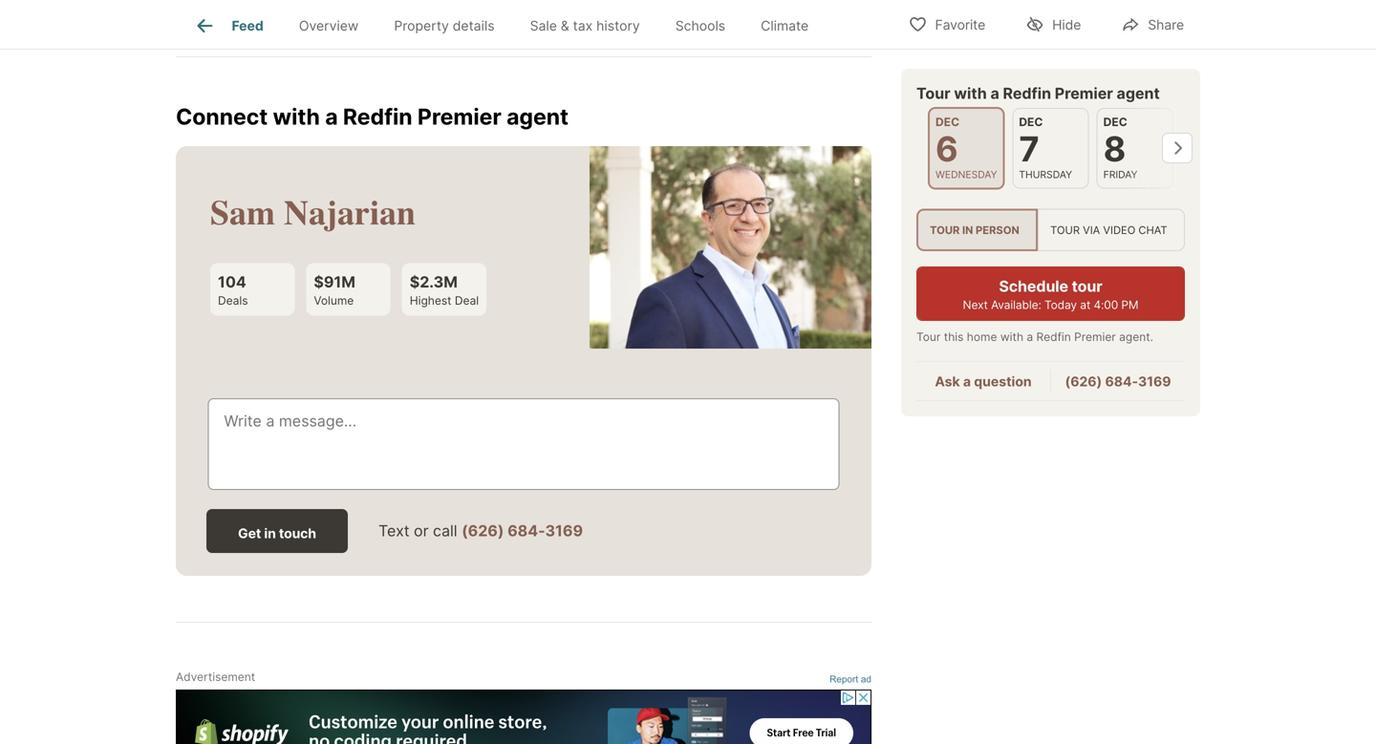 Task type: vqa. For each thing, say whether or not it's contained in the screenshot.
Primary bedroom on main floor
no



Task type: locate. For each thing, give the bounding box(es) containing it.
6
[[936, 128, 958, 170]]

1 horizontal spatial (626) 684-3169 link
[[1065, 374, 1171, 390]]

(626) 684-3169
[[1065, 374, 1171, 390]]

get in touch button
[[206, 509, 348, 553]]

share
[[1148, 17, 1184, 33]]

1 horizontal spatial dec
[[1019, 115, 1043, 129]]

2 dec from the left
[[1019, 115, 1043, 129]]

schedule tour next available: today at 4:00 pm
[[963, 277, 1139, 312]]

agent for tour with a redfin premier agent
[[1117, 84, 1160, 103]]

(626)
[[1065, 374, 1102, 390], [462, 522, 504, 540]]

0 horizontal spatial 684-
[[508, 522, 545, 540]]

a
[[991, 84, 999, 103], [325, 103, 338, 130], [1027, 330, 1033, 344], [963, 374, 971, 390]]

touch
[[279, 525, 316, 542]]

0 horizontal spatial agent
[[507, 103, 569, 130]]

get in touch
[[238, 525, 316, 542]]

684- down agent.
[[1105, 374, 1138, 390]]

0 horizontal spatial with
[[273, 103, 320, 130]]

report ad button
[[830, 674, 872, 689]]

$2.3m
[[410, 273, 458, 291]]

dec inside dec 8 friday
[[1103, 115, 1127, 129]]

san marino redfin agentsam najarian image
[[590, 146, 872, 349]]

4:00
[[1094, 298, 1118, 312]]

dec
[[936, 115, 960, 129], [1019, 115, 1043, 129], [1103, 115, 1127, 129]]

1 vertical spatial agent
[[507, 103, 569, 130]]

3169
[[1138, 374, 1171, 390], [545, 522, 583, 540]]

0 vertical spatial agent
[[1117, 84, 1160, 103]]

feed link
[[194, 14, 264, 37]]

684- right call
[[508, 522, 545, 540]]

favorite
[[935, 17, 985, 33]]

1 vertical spatial with
[[273, 103, 320, 130]]

agent down "sale"
[[507, 103, 569, 130]]

0 vertical spatial with
[[954, 84, 987, 103]]

0 vertical spatial redfin
[[1003, 84, 1051, 103]]

tour left this
[[916, 330, 941, 344]]

tour with a redfin premier agent
[[916, 84, 1160, 103]]

0 vertical spatial in
[[962, 224, 973, 236]]

dec 6 wednesday
[[936, 115, 997, 181]]

in right get
[[264, 525, 276, 542]]

sale
[[530, 17, 557, 34]]

sam najarian link
[[210, 193, 416, 233]]

0 horizontal spatial 3169
[[545, 522, 583, 540]]

agent for connect with a redfin premier agent
[[507, 103, 569, 130]]

tour this home with a redfin premier agent.
[[916, 330, 1153, 344]]

dec inside dec 7 thursday
[[1019, 115, 1043, 129]]

with for tour
[[954, 84, 987, 103]]

dec down the tour with a redfin premier agent
[[1019, 115, 1043, 129]]

&
[[561, 17, 569, 34]]

tour up the 6 at the right
[[916, 84, 951, 103]]

$91m
[[314, 273, 355, 291]]

in inside button
[[264, 525, 276, 542]]

agent
[[1117, 84, 1160, 103], [507, 103, 569, 130]]

volume
[[314, 294, 354, 307]]

schedule
[[999, 277, 1068, 296]]

1 horizontal spatial 684-
[[1105, 374, 1138, 390]]

2 vertical spatial redfin
[[1036, 330, 1071, 344]]

in left person at right
[[962, 224, 973, 236]]

0 vertical spatial (626)
[[1065, 374, 1102, 390]]

advertisement
[[176, 670, 255, 684]]

chat
[[1139, 224, 1167, 236]]

684-
[[1105, 374, 1138, 390], [508, 522, 545, 540]]

share button
[[1105, 4, 1200, 43]]

dec inside dec 6 wednesday
[[936, 115, 960, 129]]

tour
[[916, 84, 951, 103], [930, 224, 960, 236], [1050, 224, 1080, 236], [916, 330, 941, 344]]

$2.3m highest deal
[[410, 273, 479, 307]]

dec up friday
[[1103, 115, 1127, 129]]

1 horizontal spatial in
[[962, 224, 973, 236]]

tour left person at right
[[930, 224, 960, 236]]

(626) 684-3169 link right call
[[462, 522, 583, 540]]

1 horizontal spatial agent
[[1117, 84, 1160, 103]]

schools
[[675, 17, 725, 34]]

(626) right call
[[462, 522, 504, 540]]

with right connect
[[273, 103, 320, 130]]

tour for tour with a redfin premier agent
[[916, 84, 951, 103]]

tab list containing feed
[[176, 0, 842, 49]]

0 horizontal spatial (626) 684-3169 link
[[462, 522, 583, 540]]

sam
[[210, 193, 275, 233]]

1 vertical spatial in
[[264, 525, 276, 542]]

deals
[[218, 294, 248, 307]]

hide button
[[1009, 4, 1097, 43]]

1 dec from the left
[[936, 115, 960, 129]]

3 dec from the left
[[1103, 115, 1127, 129]]

1 vertical spatial 684-
[[508, 522, 545, 540]]

1 vertical spatial (626) 684-3169 link
[[462, 522, 583, 540]]

redfin
[[1003, 84, 1051, 103], [343, 103, 412, 130], [1036, 330, 1071, 344]]

sale & tax history tab
[[512, 3, 658, 49]]

1 horizontal spatial with
[[954, 84, 987, 103]]

premier up 8
[[1055, 84, 1113, 103]]

0 horizontal spatial in
[[264, 525, 276, 542]]

dec up wednesday
[[936, 115, 960, 129]]

2 vertical spatial with
[[1000, 330, 1024, 344]]

with right home
[[1000, 330, 1024, 344]]

history
[[596, 17, 640, 34]]

(626) 684-3169 link down agent.
[[1065, 374, 1171, 390]]

property details
[[394, 17, 495, 34]]

0 vertical spatial 684-
[[1105, 374, 1138, 390]]

tour left via
[[1050, 224, 1080, 236]]

1 horizontal spatial 3169
[[1138, 374, 1171, 390]]

0 horizontal spatial (626)
[[462, 522, 504, 540]]

1 vertical spatial redfin
[[343, 103, 412, 130]]

(626) 684-3169 link
[[1065, 374, 1171, 390], [462, 522, 583, 540]]

7
[[1019, 128, 1040, 170]]

property details tab
[[376, 3, 512, 49]]

1 vertical spatial premier
[[418, 103, 501, 130]]

tour for tour in person
[[930, 224, 960, 236]]

person
[[976, 224, 1019, 236]]

None button
[[928, 107, 1005, 190], [1012, 108, 1089, 189], [1097, 108, 1174, 189], [928, 107, 1005, 190], [1012, 108, 1089, 189], [1097, 108, 1174, 189]]

Write a message... text field
[[224, 410, 823, 479]]

in for tour
[[962, 224, 973, 236]]

premier down "at"
[[1074, 330, 1116, 344]]

0 vertical spatial premier
[[1055, 84, 1113, 103]]

favorite button
[[892, 4, 1002, 43]]

with up dec 6 wednesday
[[954, 84, 987, 103]]

next
[[963, 298, 988, 312]]

sale & tax history
[[530, 17, 640, 34]]

a down 'available:'
[[1027, 330, 1033, 344]]

with
[[954, 84, 987, 103], [273, 103, 320, 130], [1000, 330, 1024, 344]]

agent.
[[1119, 330, 1153, 344]]

0 vertical spatial 3169
[[1138, 374, 1171, 390]]

tab list
[[176, 0, 842, 49]]

premier down property details tab
[[418, 103, 501, 130]]

agent up dec 8 friday
[[1117, 84, 1160, 103]]

2 horizontal spatial with
[[1000, 330, 1024, 344]]

najarian
[[284, 193, 416, 233]]

list box
[[916, 209, 1185, 252]]

overview tab
[[281, 3, 376, 49]]

get
[[238, 525, 261, 542]]

ask
[[935, 374, 960, 390]]

redfin for tour
[[1003, 84, 1051, 103]]

in
[[962, 224, 973, 236], [264, 525, 276, 542]]

home
[[967, 330, 997, 344]]

(626) down tour this home with a redfin premier agent.
[[1065, 374, 1102, 390]]

0 horizontal spatial dec
[[936, 115, 960, 129]]

thursday
[[1019, 169, 1072, 181]]

video
[[1103, 224, 1136, 236]]

2 horizontal spatial dec
[[1103, 115, 1127, 129]]

1 horizontal spatial (626)
[[1065, 374, 1102, 390]]

premier
[[1055, 84, 1113, 103], [418, 103, 501, 130], [1074, 330, 1116, 344]]

via
[[1083, 224, 1100, 236]]

a right ask in the bottom right of the page
[[963, 374, 971, 390]]

ad
[[861, 674, 872, 685]]



Task type: describe. For each thing, give the bounding box(es) containing it.
104
[[218, 273, 246, 291]]

0 vertical spatial (626) 684-3169 link
[[1065, 374, 1171, 390]]

ask a question
[[935, 374, 1032, 390]]

dec for 6
[[936, 115, 960, 129]]

highest
[[410, 294, 452, 307]]

with for connect
[[273, 103, 320, 130]]

wednesday
[[936, 169, 997, 181]]

report ad
[[830, 674, 872, 685]]

104 deals
[[218, 273, 248, 307]]

climate tab
[[743, 3, 826, 49]]

dec for 8
[[1103, 115, 1127, 129]]

ask a question link
[[935, 374, 1032, 390]]

today
[[1044, 298, 1077, 312]]

a down overview 'tab'
[[325, 103, 338, 130]]

2 vertical spatial premier
[[1074, 330, 1116, 344]]

property
[[394, 17, 449, 34]]

redfin for connect
[[343, 103, 412, 130]]

details
[[453, 17, 495, 34]]

in for get
[[264, 525, 276, 542]]

a up dec 6 wednesday
[[991, 84, 999, 103]]

available:
[[991, 298, 1041, 312]]

premier for connect with a redfin premier agent
[[418, 103, 501, 130]]

sam najarian
[[210, 193, 416, 233]]

tour for tour this home with a redfin premier agent.
[[916, 330, 941, 344]]

tour in person
[[930, 224, 1019, 236]]

text or call (626) 684-3169
[[378, 522, 583, 540]]

friday
[[1103, 169, 1138, 181]]

connect
[[176, 103, 268, 130]]

overview
[[299, 17, 359, 34]]

$91m volume
[[314, 273, 355, 307]]

this
[[944, 330, 964, 344]]

dec 8 friday
[[1103, 115, 1138, 181]]

report
[[830, 674, 858, 685]]

tour via video chat
[[1050, 224, 1167, 236]]

feed
[[232, 17, 264, 34]]

deal
[[455, 294, 479, 307]]

or
[[414, 522, 429, 540]]

pm
[[1121, 298, 1139, 312]]

call
[[433, 522, 457, 540]]

ad region
[[176, 690, 872, 744]]

connect with a redfin premier agent
[[176, 103, 569, 130]]

dec 7 thursday
[[1019, 115, 1072, 181]]

1 vertical spatial 3169
[[545, 522, 583, 540]]

tour for tour via video chat
[[1050, 224, 1080, 236]]

schools tab
[[658, 3, 743, 49]]

next image
[[1162, 133, 1193, 164]]

at
[[1080, 298, 1091, 312]]

question
[[974, 374, 1032, 390]]

premier for tour with a redfin premier agent
[[1055, 84, 1113, 103]]

dec for 7
[[1019, 115, 1043, 129]]

hide
[[1052, 17, 1081, 33]]

text
[[378, 522, 410, 540]]

1 vertical spatial (626)
[[462, 522, 504, 540]]

tour
[[1072, 277, 1102, 296]]

8
[[1103, 128, 1126, 170]]

climate
[[761, 17, 809, 34]]

list box containing tour in person
[[916, 209, 1185, 252]]

tax
[[573, 17, 593, 34]]



